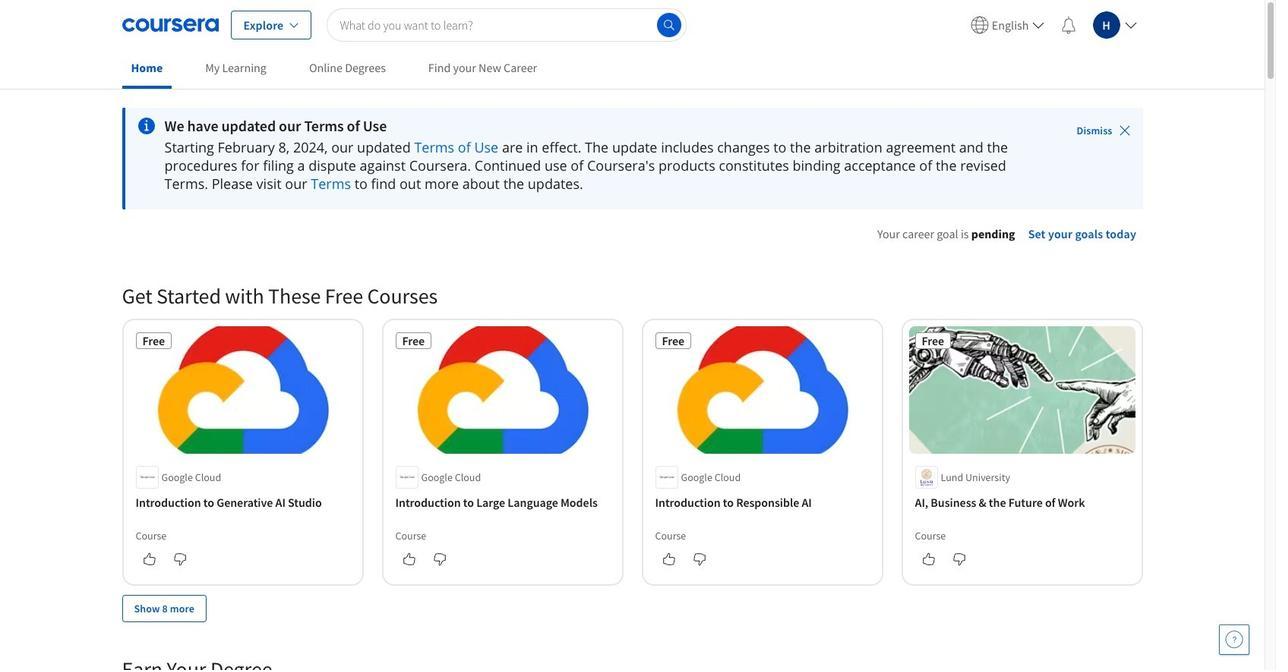 Task type: describe. For each thing, give the bounding box(es) containing it.
information: we have updated our terms of use element
[[164, 117, 1034, 135]]

What do you want to learn? text field
[[327, 8, 686, 41]]



Task type: locate. For each thing, give the bounding box(es) containing it.
help center image
[[1225, 631, 1244, 650]]

coursera image
[[122, 13, 218, 37]]

None search field
[[327, 8, 686, 41]]

get started with these free courses collection element
[[113, 258, 1152, 647]]



Task type: vqa. For each thing, say whether or not it's contained in the screenshot.
education
no



